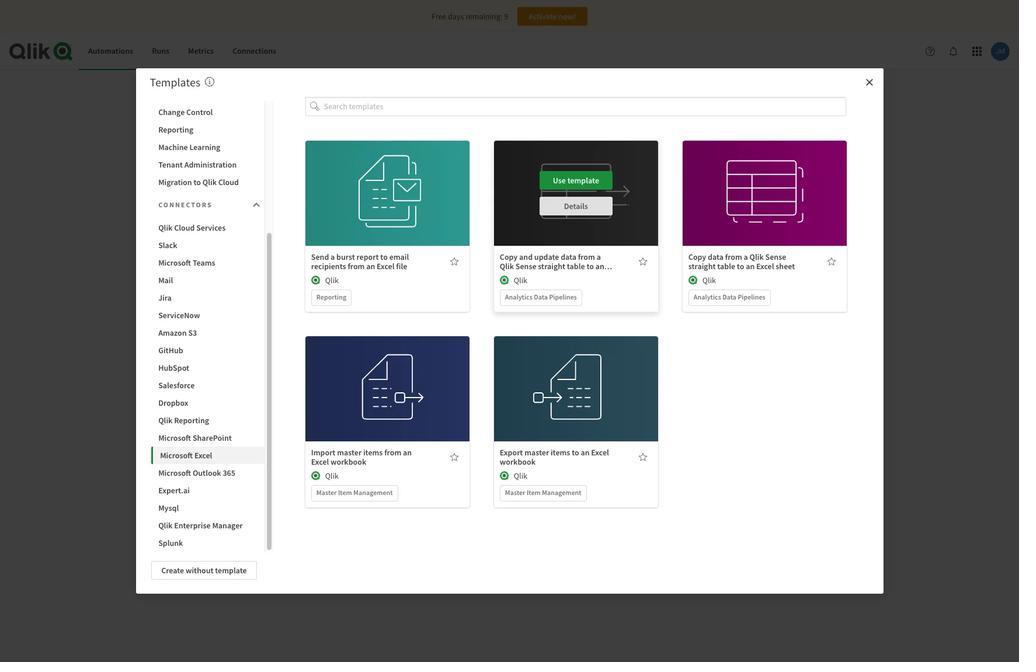 Task type: vqa. For each thing, say whether or not it's contained in the screenshot.


Task type: describe. For each thing, give the bounding box(es) containing it.
create without template
[[161, 566, 247, 576]]

dropbox
[[158, 398, 189, 408]]

an inside import master items from an excel workbook
[[403, 447, 412, 458]]

change control button
[[151, 103, 265, 121]]

connections
[[233, 46, 276, 56]]

microsoft teams button
[[151, 254, 265, 272]]

use template for table
[[553, 175, 600, 186]]

servicenow button
[[151, 307, 265, 324]]

mysql
[[158, 503, 179, 514]]

and
[[520, 252, 533, 262]]

copy for straight
[[689, 252, 707, 262]]

not
[[465, 380, 478, 392]]

a inside send a burst report to email recipients from an excel file
[[331, 252, 335, 262]]

amazon s3 button
[[151, 324, 265, 342]]

qlik image for import master items from an excel workbook
[[311, 471, 321, 481]]

templates are pre-built automations that help you automate common business workflows. get started by selecting one of the pre-built templates or choose the blank canvas to build an automation from scratch. image
[[205, 77, 215, 86]]

free
[[432, 11, 447, 22]]

qlik cloud services button
[[151, 219, 265, 237]]

to inside export master items to an excel workbook
[[572, 447, 580, 458]]

activate now!
[[529, 11, 577, 22]]

amazon s3
[[158, 328, 197, 338]]

tenant administration button
[[151, 156, 265, 174]]

runs
[[152, 46, 170, 56]]

slack button
[[151, 237, 265, 254]]

salesforce button
[[151, 377, 265, 394]]

now!
[[559, 11, 577, 22]]

change control
[[158, 107, 213, 117]]

data inside copy and update data from a qlik sense straight table to an excel sheet
[[561, 252, 577, 262]]

an inside copy and update data from a qlik sense straight table to an excel sheet
[[596, 261, 605, 272]]

use template button for an
[[729, 171, 802, 190]]

qlik enterprise manager
[[158, 521, 243, 531]]

metrics
[[188, 46, 214, 56]]

excel inside button
[[195, 451, 212, 461]]

qlik reporting button
[[151, 412, 265, 430]]

migration to qlik cloud
[[158, 177, 239, 188]]

table inside copy data from a qlik sense straight table to an excel sheet
[[718, 261, 736, 272]]

mysql button
[[151, 500, 265, 517]]

change
[[158, 107, 185, 117]]

salesforce
[[158, 380, 195, 391]]

use template for excel
[[364, 175, 411, 186]]

outlook
[[193, 468, 221, 479]]

tenant administration
[[158, 160, 237, 170]]

management for to
[[542, 488, 582, 497]]

items for from
[[363, 447, 383, 458]]

microsoft excel button
[[151, 447, 265, 465]]

details for table
[[564, 201, 588, 211]]

add to favorites image for export master items to an excel workbook
[[639, 453, 648, 462]]

table inside copy and update data from a qlik sense straight table to an excel sheet
[[567, 261, 585, 272]]

qlik inside copy and update data from a qlik sense straight table to an excel sheet
[[500, 261, 514, 272]]

control
[[186, 107, 213, 117]]

create automation
[[483, 406, 549, 416]]

s3
[[188, 328, 197, 338]]

data inside copy data from a qlik sense straight table to an excel sheet
[[708, 252, 724, 262]]

a inside copy and update data from a qlik sense straight table to an excel sheet
[[597, 252, 601, 262]]

copy and update data from a qlik sense straight table to an excel sheet
[[500, 252, 605, 281]]

free days remaining: 9
[[432, 11, 508, 22]]

hubspot button
[[151, 359, 265, 377]]

export
[[500, 447, 523, 458]]

enterprise
[[174, 521, 211, 531]]

microsoft outlook 365
[[158, 468, 235, 479]]

microsoft sharepoint button
[[151, 430, 265, 447]]

microsoft for microsoft excel
[[160, 451, 193, 461]]

analytics for qlik
[[505, 293, 533, 301]]

automations
[[518, 380, 569, 392]]

hubspot
[[158, 363, 189, 373]]

details button for excel
[[351, 197, 424, 215]]

any
[[501, 380, 516, 392]]

9
[[504, 11, 508, 22]]

create automation button
[[462, 401, 558, 420]]

excel inside export master items to an excel workbook
[[592, 447, 609, 458]]

from inside import master items from an excel workbook
[[385, 447, 402, 458]]

copy data from a qlik sense straight table to an excel sheet
[[689, 252, 795, 272]]

mail button
[[151, 272, 265, 289]]

workbook for export
[[500, 457, 536, 467]]

sheet inside copy and update data from a qlik sense straight table to an excel sheet
[[520, 270, 539, 281]]

an inside send a burst report to email recipients from an excel file
[[366, 261, 375, 272]]

qlik image for copy and update data from a qlik sense straight table to an excel sheet
[[500, 276, 509, 285]]

use for to
[[742, 175, 755, 186]]

straight inside copy data from a qlik sense straight table to an excel sheet
[[689, 261, 716, 272]]

activate
[[529, 11, 557, 22]]

expert.ai button
[[151, 482, 265, 500]]

sheet inside copy data from a qlik sense straight table to an excel sheet
[[776, 261, 795, 272]]

file
[[396, 261, 407, 272]]

qlik image for send a burst report to email recipients from an excel file
[[311, 276, 321, 285]]

microsoft outlook 365 button
[[151, 465, 265, 482]]

use template button for table
[[540, 171, 613, 190]]

migration
[[158, 177, 192, 188]]

item for import
[[338, 488, 352, 497]]

jira
[[158, 293, 172, 303]]

details button for an
[[729, 197, 802, 215]]

activate now! link
[[518, 7, 588, 26]]

import
[[311, 447, 336, 458]]

qlik inside button
[[158, 223, 173, 233]]

reporting button
[[151, 121, 265, 138]]

slack
[[158, 240, 177, 251]]

sense inside copy data from a qlik sense straight table to an excel sheet
[[766, 252, 787, 262]]

machine
[[158, 142, 188, 153]]

metrics button
[[179, 33, 223, 70]]

machine learning button
[[151, 138, 265, 156]]

master for export
[[525, 447, 549, 458]]

migration to qlik cloud button
[[151, 174, 265, 191]]

365
[[223, 468, 235, 479]]

1 vertical spatial reporting
[[317, 293, 347, 301]]

without
[[186, 566, 214, 576]]

qlik inside button
[[203, 177, 217, 188]]

do
[[453, 380, 463, 392]]

qlik cloud services
[[158, 223, 226, 233]]

learning
[[190, 142, 221, 153]]

import master items from an excel workbook
[[311, 447, 412, 467]]

qlik enterprise manager button
[[151, 517, 265, 535]]

sharepoint
[[193, 433, 232, 444]]

master item management for import
[[317, 488, 393, 497]]

microsoft excel
[[160, 451, 212, 461]]

workbook for import
[[331, 457, 367, 467]]



Task type: locate. For each thing, give the bounding box(es) containing it.
1 horizontal spatial straight
[[689, 261, 716, 272]]

template inside button
[[215, 566, 247, 576]]

1 master item management from the left
[[317, 488, 393, 497]]

master right import
[[337, 447, 362, 458]]

an inside export master items to an excel workbook
[[581, 447, 590, 458]]

0 horizontal spatial items
[[363, 447, 383, 458]]

reporting down recipients
[[317, 293, 347, 301]]

automations button
[[79, 33, 143, 70]]

sheet
[[776, 261, 795, 272], [520, 270, 539, 281]]

microsoft for microsoft outlook 365
[[158, 468, 191, 479]]

analytics data pipelines down copy and update data from a qlik sense straight table to an excel sheet
[[505, 293, 577, 301]]

excel inside import master items from an excel workbook
[[311, 457, 329, 467]]

0 horizontal spatial master item management
[[317, 488, 393, 497]]

0 horizontal spatial cloud
[[174, 223, 195, 233]]

from
[[578, 252, 595, 262], [726, 252, 743, 262], [348, 261, 365, 272], [385, 447, 402, 458]]

2 straight from the left
[[689, 261, 716, 272]]

0 horizontal spatial straight
[[538, 261, 566, 272]]

1 horizontal spatial cloud
[[218, 177, 239, 188]]

1 horizontal spatial master
[[525, 447, 549, 458]]

yet
[[571, 380, 584, 392]]

master for import master items from an excel workbook
[[317, 488, 337, 497]]

master item management for export
[[505, 488, 582, 497]]

straight
[[538, 261, 566, 272], [689, 261, 716, 272]]

data for table
[[723, 293, 737, 301]]

0 horizontal spatial item
[[338, 488, 352, 497]]

github
[[158, 345, 183, 356]]

analytics data pipelines for sense
[[505, 293, 577, 301]]

master for import
[[337, 447, 362, 458]]

data down copy and update data from a qlik sense straight table to an excel sheet
[[534, 293, 548, 301]]

add to favorites image
[[450, 257, 459, 266], [639, 257, 648, 266], [450, 453, 459, 462]]

items right import
[[363, 447, 383, 458]]

0 horizontal spatial workbook
[[331, 457, 367, 467]]

from inside copy and update data from a qlik sense straight table to an excel sheet
[[578, 252, 595, 262]]

use template for an
[[742, 175, 788, 186]]

workbook inside import master items from an excel workbook
[[331, 457, 367, 467]]

excel inside copy and update data from a qlik sense straight table to an excel sheet
[[500, 270, 518, 281]]

3 a from the left
[[744, 252, 748, 262]]

0 horizontal spatial analytics data pipelines
[[505, 293, 577, 301]]

2 data from the left
[[708, 252, 724, 262]]

templates are pre-built automations that help you automate common business workflows. get started by selecting one of the pre-built templates or choose the blank canvas to build an automation from scratch. tooltip
[[205, 75, 215, 89]]

send
[[311, 252, 329, 262]]

0 vertical spatial reporting
[[158, 124, 193, 135]]

1 vertical spatial cloud
[[174, 223, 195, 233]]

details
[[376, 201, 400, 211], [564, 201, 588, 211], [753, 201, 777, 211], [376, 397, 400, 407], [564, 397, 588, 407]]

runs button
[[143, 33, 179, 70]]

1 horizontal spatial master item management
[[505, 488, 582, 497]]

data down copy data from a qlik sense straight table to an excel sheet
[[723, 293, 737, 301]]

qlik image
[[311, 276, 321, 285], [311, 471, 321, 481], [500, 471, 509, 481]]

master inside import master items from an excel workbook
[[337, 447, 362, 458]]

template for to
[[568, 371, 600, 381]]

1 vertical spatial create
[[161, 566, 184, 576]]

microsoft down 'slack'
[[158, 258, 191, 268]]

splunk button
[[151, 535, 265, 552]]

1 horizontal spatial pipelines
[[738, 293, 766, 301]]

services
[[196, 223, 226, 233]]

sense inside copy and update data from a qlik sense straight table to an excel sheet
[[516, 261, 537, 272]]

2 analytics data pipelines from the left
[[694, 293, 766, 301]]

microsoft down microsoft sharepoint
[[160, 451, 193, 461]]

analytics data pipelines for table
[[694, 293, 766, 301]]

0 horizontal spatial a
[[331, 252, 335, 262]]

1 horizontal spatial add to favorites image
[[827, 257, 837, 266]]

qlik image down import
[[311, 471, 321, 481]]

1 horizontal spatial copy
[[689, 252, 707, 262]]

1 horizontal spatial table
[[718, 261, 736, 272]]

2 pipelines from the left
[[738, 293, 766, 301]]

items right export
[[551, 447, 571, 458]]

reporting inside button
[[174, 415, 209, 426]]

items inside import master items from an excel workbook
[[363, 447, 383, 458]]

add to favorites image for to
[[639, 257, 648, 266]]

cloud down administration
[[218, 177, 239, 188]]

connections button
[[223, 33, 286, 70]]

microsoft inside microsoft sharepoint button
[[158, 433, 191, 444]]

1 horizontal spatial items
[[551, 447, 571, 458]]

cloud inside button
[[218, 177, 239, 188]]

2 qlik image from the left
[[689, 276, 698, 285]]

to
[[194, 177, 201, 188], [381, 252, 388, 262], [587, 261, 594, 272], [737, 261, 745, 272], [572, 447, 580, 458]]

pipelines down copy data from a qlik sense straight table to an excel sheet
[[738, 293, 766, 301]]

items inside export master items to an excel workbook
[[551, 447, 571, 458]]

1 master from the left
[[337, 447, 362, 458]]

1 horizontal spatial data
[[708, 252, 724, 262]]

0 horizontal spatial analytics
[[505, 293, 533, 301]]

2 items from the left
[[551, 447, 571, 458]]

0 horizontal spatial master
[[337, 447, 362, 458]]

email
[[390, 252, 409, 262]]

you do not have any automations yet
[[436, 380, 584, 392]]

administration
[[184, 160, 237, 170]]

1 horizontal spatial analytics data pipelines
[[694, 293, 766, 301]]

reporting inside button
[[158, 124, 193, 135]]

1 horizontal spatial master
[[505, 488, 526, 497]]

0 horizontal spatial add to favorites image
[[639, 453, 648, 462]]

1 horizontal spatial management
[[542, 488, 582, 497]]

1 horizontal spatial workbook
[[500, 457, 536, 467]]

1 data from the left
[[534, 293, 548, 301]]

close image
[[865, 78, 875, 87]]

2 management from the left
[[542, 488, 582, 497]]

details for excel
[[376, 201, 400, 211]]

create inside button
[[483, 406, 506, 416]]

microsoft teams
[[158, 258, 215, 268]]

you
[[436, 380, 451, 392]]

pipelines
[[550, 293, 577, 301], [738, 293, 766, 301]]

add to favorites image for file
[[450, 257, 459, 266]]

1 table from the left
[[567, 261, 585, 272]]

1 master from the left
[[317, 488, 337, 497]]

copy inside copy and update data from a qlik sense straight table to an excel sheet
[[500, 252, 518, 262]]

report
[[357, 252, 379, 262]]

master
[[337, 447, 362, 458], [525, 447, 549, 458]]

1 horizontal spatial data
[[723, 293, 737, 301]]

use for straight
[[553, 175, 566, 186]]

create for create automation
[[483, 406, 506, 416]]

0 vertical spatial cloud
[[218, 177, 239, 188]]

1 horizontal spatial item
[[527, 488, 541, 497]]

0 horizontal spatial table
[[567, 261, 585, 272]]

2 item from the left
[[527, 488, 541, 497]]

pipelines for table
[[550, 293, 577, 301]]

recipients
[[311, 261, 346, 272]]

item down export master items to an excel workbook
[[527, 488, 541, 497]]

machine learning
[[158, 142, 221, 153]]

pipelines down copy and update data from a qlik sense straight table to an excel sheet
[[550, 293, 577, 301]]

dropbox button
[[151, 394, 265, 412]]

1 data from the left
[[561, 252, 577, 262]]

2 master from the left
[[505, 488, 526, 497]]

microsoft down qlik reporting
[[158, 433, 191, 444]]

excel inside copy data from a qlik sense straight table to an excel sheet
[[757, 261, 775, 272]]

0 vertical spatial add to favorites image
[[827, 257, 837, 266]]

microsoft inside microsoft teams button
[[158, 258, 191, 268]]

reporting
[[158, 124, 193, 135], [317, 293, 347, 301], [174, 415, 209, 426]]

details button for table
[[540, 197, 613, 215]]

microsoft for microsoft sharepoint
[[158, 433, 191, 444]]

connectors button
[[151, 193, 265, 217]]

analytics data pipelines down copy data from a qlik sense straight table to an excel sheet
[[694, 293, 766, 301]]

2 horizontal spatial a
[[744, 252, 748, 262]]

from inside send a burst report to email recipients from an excel file
[[348, 261, 365, 272]]

analytics down copy data from a qlik sense straight table to an excel sheet
[[694, 293, 722, 301]]

1 management from the left
[[354, 488, 393, 497]]

analytics
[[505, 293, 533, 301], [694, 293, 722, 301]]

create for create without template
[[161, 566, 184, 576]]

add to favorites image
[[827, 257, 837, 266], [639, 453, 648, 462]]

cloud inside button
[[174, 223, 195, 233]]

microsoft sharepoint
[[158, 433, 232, 444]]

1 analytics data pipelines from the left
[[505, 293, 577, 301]]

excel
[[377, 261, 395, 272], [757, 261, 775, 272], [500, 270, 518, 281], [592, 447, 609, 458], [195, 451, 212, 461], [311, 457, 329, 467]]

data for sense
[[534, 293, 548, 301]]

master item management
[[317, 488, 393, 497], [505, 488, 582, 497]]

template for data
[[568, 175, 600, 186]]

1 horizontal spatial analytics
[[694, 293, 722, 301]]

qlik image
[[500, 276, 509, 285], [689, 276, 698, 285]]

qlik image for export master items to an excel workbook
[[500, 471, 509, 481]]

tenant
[[158, 160, 183, 170]]

0 horizontal spatial master
[[317, 488, 337, 497]]

analytics for straight
[[694, 293, 722, 301]]

template for report
[[379, 175, 411, 186]]

copy inside copy data from a qlik sense straight table to an excel sheet
[[689, 252, 707, 262]]

1 items from the left
[[363, 447, 383, 458]]

master down import
[[317, 488, 337, 497]]

an
[[366, 261, 375, 272], [596, 261, 605, 272], [746, 261, 755, 272], [403, 447, 412, 458], [581, 447, 590, 458]]

master inside export master items to an excel workbook
[[525, 447, 549, 458]]

2 table from the left
[[718, 261, 736, 272]]

item for export
[[527, 488, 541, 497]]

add to favorites image for copy data from a qlik sense straight table to an excel sheet
[[827, 257, 837, 266]]

1 vertical spatial add to favorites image
[[639, 453, 648, 462]]

0 horizontal spatial sheet
[[520, 270, 539, 281]]

1 analytics from the left
[[505, 293, 533, 301]]

1 horizontal spatial create
[[483, 406, 506, 416]]

burst
[[337, 252, 355, 262]]

master down export
[[505, 488, 526, 497]]

connectors
[[158, 200, 213, 209]]

templates
[[150, 75, 201, 89]]

2 copy from the left
[[689, 252, 707, 262]]

items
[[363, 447, 383, 458], [551, 447, 571, 458]]

tab list
[[79, 33, 286, 70]]

0 horizontal spatial pipelines
[[550, 293, 577, 301]]

management down export master items to an excel workbook
[[542, 488, 582, 497]]

have
[[480, 380, 500, 392]]

automations
[[88, 46, 133, 56]]

tab list containing automations
[[79, 33, 286, 70]]

1 horizontal spatial sheet
[[776, 261, 795, 272]]

1 copy from the left
[[500, 252, 518, 262]]

create without template button
[[151, 562, 257, 580]]

workbook inside export master items to an excel workbook
[[500, 457, 536, 467]]

to inside copy data from a qlik sense straight table to an excel sheet
[[737, 261, 745, 272]]

1 item from the left
[[338, 488, 352, 497]]

an inside copy data from a qlik sense straight table to an excel sheet
[[746, 261, 755, 272]]

2 vertical spatial reporting
[[174, 415, 209, 426]]

1 workbook from the left
[[331, 457, 367, 467]]

teams
[[193, 258, 215, 268]]

expert.ai
[[158, 486, 190, 496]]

microsoft for microsoft teams
[[158, 258, 191, 268]]

0 vertical spatial create
[[483, 406, 506, 416]]

automation
[[507, 406, 549, 416]]

update
[[535, 252, 559, 262]]

0 horizontal spatial qlik image
[[500, 276, 509, 285]]

2 a from the left
[[597, 252, 601, 262]]

2 master item management from the left
[[505, 488, 582, 497]]

days
[[448, 11, 464, 22]]

mail
[[158, 275, 173, 286]]

analytics data pipelines
[[505, 293, 577, 301], [694, 293, 766, 301]]

excel inside send a burst report to email recipients from an excel file
[[377, 261, 395, 272]]

create left without
[[161, 566, 184, 576]]

Search templates text field
[[324, 97, 847, 116]]

copy for qlik
[[500, 252, 518, 262]]

from inside copy data from a qlik sense straight table to an excel sheet
[[726, 252, 743, 262]]

pipelines for an
[[738, 293, 766, 301]]

straight inside copy and update data from a qlik sense straight table to an excel sheet
[[538, 261, 566, 272]]

0 horizontal spatial sense
[[516, 261, 537, 272]]

1 a from the left
[[331, 252, 335, 262]]

a
[[331, 252, 335, 262], [597, 252, 601, 262], [744, 252, 748, 262]]

template for from
[[379, 371, 411, 381]]

microsoft up expert.ai
[[158, 468, 191, 479]]

0 horizontal spatial data
[[534, 293, 548, 301]]

0 horizontal spatial data
[[561, 252, 577, 262]]

amazon
[[158, 328, 187, 338]]

workbook
[[331, 457, 367, 467], [500, 457, 536, 467]]

microsoft inside microsoft outlook 365 button
[[158, 468, 191, 479]]

manager
[[212, 521, 243, 531]]

0 horizontal spatial create
[[161, 566, 184, 576]]

qlik image down recipients
[[311, 276, 321, 285]]

1 horizontal spatial sense
[[766, 252, 787, 262]]

qlik image down export
[[500, 471, 509, 481]]

qlik reporting
[[158, 415, 209, 426]]

data
[[534, 293, 548, 301], [723, 293, 737, 301]]

qlik
[[203, 177, 217, 188], [158, 223, 173, 233], [750, 252, 764, 262], [500, 261, 514, 272], [325, 275, 339, 286], [514, 275, 528, 286], [703, 275, 716, 286], [158, 415, 173, 426], [325, 471, 339, 481], [514, 471, 528, 481], [158, 521, 173, 531]]

qlik inside copy data from a qlik sense straight table to an excel sheet
[[750, 252, 764, 262]]

management for from
[[354, 488, 393, 497]]

to inside copy and update data from a qlik sense straight table to an excel sheet
[[587, 261, 594, 272]]

1 horizontal spatial a
[[597, 252, 601, 262]]

template for a
[[757, 175, 788, 186]]

export master items to an excel workbook
[[500, 447, 609, 467]]

management
[[354, 488, 393, 497], [542, 488, 582, 497]]

master item management down export master items to an excel workbook
[[505, 488, 582, 497]]

cloud down connectors
[[174, 223, 195, 233]]

1 horizontal spatial qlik image
[[689, 276, 698, 285]]

0 horizontal spatial copy
[[500, 252, 518, 262]]

splunk
[[158, 538, 183, 549]]

use template button for excel
[[351, 171, 424, 190]]

to inside send a burst report to email recipients from an excel file
[[381, 252, 388, 262]]

details for an
[[753, 201, 777, 211]]

management down import master items from an excel workbook
[[354, 488, 393, 497]]

item down import master items from an excel workbook
[[338, 488, 352, 497]]

1 qlik image from the left
[[500, 276, 509, 285]]

use
[[364, 175, 377, 186], [553, 175, 566, 186], [742, 175, 755, 186], [364, 371, 377, 381], [553, 371, 566, 381]]

create down the 'have'
[[483, 406, 506, 416]]

master for export master items to an excel workbook
[[505, 488, 526, 497]]

1 pipelines from the left
[[550, 293, 577, 301]]

2 data from the left
[[723, 293, 737, 301]]

copy
[[500, 252, 518, 262], [689, 252, 707, 262]]

servicenow
[[158, 310, 200, 321]]

2 workbook from the left
[[500, 457, 536, 467]]

qlik image for copy data from a qlik sense straight table to an excel sheet
[[689, 276, 698, 285]]

use for an
[[364, 175, 377, 186]]

remaining:
[[466, 11, 503, 22]]

send a burst report to email recipients from an excel file
[[311, 252, 409, 272]]

data
[[561, 252, 577, 262], [708, 252, 724, 262]]

create inside button
[[161, 566, 184, 576]]

a inside copy data from a qlik sense straight table to an excel sheet
[[744, 252, 748, 262]]

github button
[[151, 342, 265, 359]]

items for to
[[551, 447, 571, 458]]

1 straight from the left
[[538, 261, 566, 272]]

master right export
[[525, 447, 549, 458]]

2 master from the left
[[525, 447, 549, 458]]

microsoft
[[158, 258, 191, 268], [158, 433, 191, 444], [160, 451, 193, 461], [158, 468, 191, 479]]

reporting up microsoft sharepoint
[[174, 415, 209, 426]]

microsoft inside microsoft excel button
[[160, 451, 193, 461]]

reporting up machine
[[158, 124, 193, 135]]

analytics down and
[[505, 293, 533, 301]]

jira button
[[151, 289, 265, 307]]

to inside migration to qlik cloud button
[[194, 177, 201, 188]]

master item management down import master items from an excel workbook
[[317, 488, 393, 497]]

0 horizontal spatial management
[[354, 488, 393, 497]]

2 analytics from the left
[[694, 293, 722, 301]]



